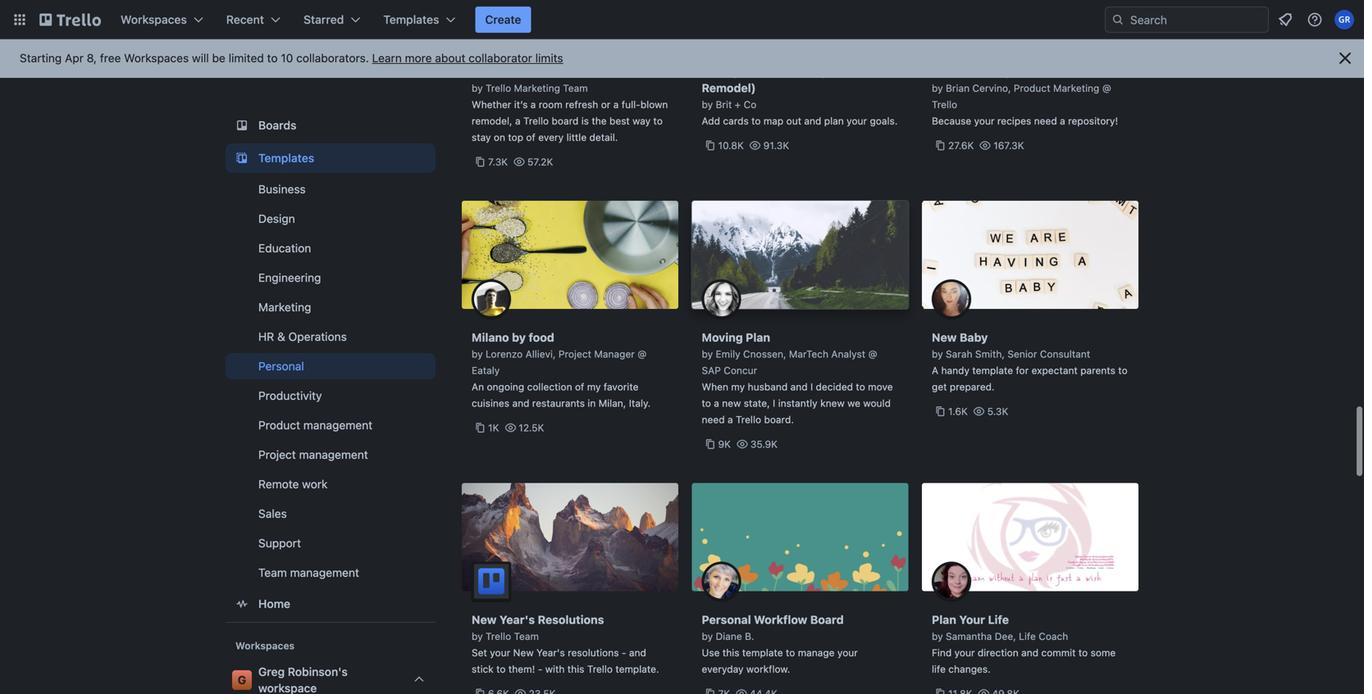 Task type: locate. For each thing, give the bounding box(es) containing it.
1 horizontal spatial of
[[575, 381, 584, 393]]

0 vertical spatial need
[[1034, 115, 1057, 127]]

your down the samantha
[[955, 648, 975, 659]]

it's
[[514, 99, 528, 110]]

because
[[932, 115, 971, 127]]

changes.
[[949, 664, 991, 676]]

10
[[281, 51, 293, 65]]

by inside "plan your life by samantha dee, life coach find your direction and commit to some life changes."
[[932, 631, 943, 643]]

0 horizontal spatial plan
[[746, 331, 770, 345]]

0 horizontal spatial templates
[[258, 151, 314, 165]]

year's
[[500, 614, 535, 627], [536, 648, 565, 659]]

1 vertical spatial this
[[568, 664, 584, 676]]

by inside moving plan by emily cnossen, martech analyst @ sap concur when my husband and i decided to move to a new state, i instantly knew we would need a trello board.
[[702, 349, 713, 360]]

your inside new year's resolutions by trello team set your new year's resolutions - and stick to them! - with this trello template.
[[490, 648, 510, 659]]

1 vertical spatial need
[[702, 414, 725, 426]]

- left with at the left bottom of the page
[[538, 664, 543, 676]]

27.6k
[[948, 140, 974, 151]]

to left "map"
[[752, 115, 761, 127]]

by up a
[[932, 349, 943, 360]]

emily cnossen, martech analyst @ sap concur image
[[702, 280, 741, 319]]

lorenzo allievi, project manager @ eataly image
[[472, 280, 511, 319]]

1 vertical spatial management
[[299, 448, 368, 462]]

to left manage
[[786, 648, 795, 659]]

1 vertical spatial product
[[258, 419, 300, 432]]

by inside kitchen project by trello marketing team whether it's a room refresh or a full-blown remodel, a trello board is the best way to stay on top of every little detail.
[[472, 82, 483, 94]]

i up board.
[[773, 398, 775, 409]]

new year's resolutions by trello team set your new year's resolutions - and stick to them! - with this trello template.
[[472, 614, 659, 676]]

project right allievi,
[[559, 349, 591, 360]]

personal workflow board by diane b. use this template to manage your everyday workflow.
[[702, 614, 858, 676]]

recent
[[226, 13, 264, 26]]

@ for food
[[638, 349, 647, 360]]

to right way
[[653, 115, 663, 127]]

0 horizontal spatial personal
[[258, 360, 304, 373]]

and down ongoing
[[512, 398, 529, 409]]

templates up business
[[258, 151, 314, 165]]

1 horizontal spatial product
[[1014, 82, 1051, 94]]

sales
[[258, 507, 287, 521]]

to left some
[[1079, 648, 1088, 659]]

1 vertical spatial board
[[810, 614, 844, 627]]

1 horizontal spatial this
[[723, 648, 740, 659]]

0 horizontal spatial -
[[538, 664, 543, 676]]

productivity
[[258, 389, 322, 403]]

cuisines
[[472, 398, 509, 409]]

need inside meal planning board by brian cervino, product marketing @ trello because your recipes need a repository!
[[1034, 115, 1057, 127]]

your inside the personal workflow board by diane b. use this template to manage your everyday workflow.
[[837, 648, 858, 659]]

by up find
[[932, 631, 943, 643]]

plan up cnossen, at the right of page
[[746, 331, 770, 345]]

home image
[[232, 595, 252, 614]]

personal for personal workflow board by diane b. use this template to manage your everyday workflow.
[[702, 614, 751, 627]]

0 vertical spatial this
[[723, 648, 740, 659]]

- up template.
[[622, 648, 626, 659]]

@ inside milano by food by lorenzo allievi, project manager @ eataly an ongoing collection of my favorite cuisines and restaurants in milan, italy.
[[638, 349, 647, 360]]

product up "recipes"
[[1014, 82, 1051, 94]]

to right stick
[[496, 664, 506, 676]]

0 vertical spatial workspaces
[[121, 13, 187, 26]]

marketing up repository!
[[1053, 82, 1100, 94]]

team up refresh
[[563, 82, 588, 94]]

167.3k
[[994, 140, 1024, 151]]

life up the dee,
[[988, 614, 1009, 627]]

your right plan
[[847, 115, 867, 127]]

team inside new year's resolutions by trello team set your new year's resolutions - and stick to them! - with this trello template.
[[514, 631, 539, 643]]

your right set
[[490, 648, 510, 659]]

your
[[847, 115, 867, 127], [974, 115, 995, 127], [490, 648, 510, 659], [837, 648, 858, 659], [955, 648, 975, 659]]

board inside the personal workflow board by diane b. use this template to manage your everyday workflow.
[[810, 614, 844, 627]]

out
[[786, 115, 802, 127]]

to down when
[[702, 398, 711, 409]]

@ right the analyst
[[868, 349, 877, 360]]

by up set
[[472, 631, 483, 643]]

board
[[552, 115, 579, 127]]

new up set
[[472, 614, 497, 627]]

search image
[[1112, 13, 1125, 26]]

0 horizontal spatial year's
[[500, 614, 535, 627]]

productivity link
[[226, 383, 436, 409]]

personal inside the personal workflow board by diane b. use this template to manage your everyday workflow.
[[702, 614, 751, 627]]

year's up with at the left bottom of the page
[[536, 648, 565, 659]]

samantha dee, life coach image
[[932, 562, 971, 602]]

samantha
[[946, 631, 992, 643]]

by inside the personal workflow board by diane b. use this template to manage your everyday workflow.
[[702, 631, 713, 643]]

1 horizontal spatial board
[[1014, 65, 1047, 78]]

stay
[[472, 132, 491, 143]]

template
[[972, 365, 1013, 377], [742, 648, 783, 659]]

templates inside dropdown button
[[383, 13, 439, 26]]

dee,
[[995, 631, 1016, 643]]

2 horizontal spatial marketing
[[1053, 82, 1100, 94]]

stick
[[472, 664, 494, 676]]

project inside kitchen project by trello marketing team whether it's a room refresh or a full-blown remodel, a trello board is the best way to stay on top of every little detail.
[[518, 65, 559, 78]]

by up "sap"
[[702, 349, 713, 360]]

2 vertical spatial management
[[290, 566, 359, 580]]

personal up diane
[[702, 614, 751, 627]]

to right parents
[[1118, 365, 1128, 377]]

new inside the new baby by sarah smith, senior consultant a handy template for expectant parents to get prepared.
[[932, 331, 957, 345]]

template board image
[[232, 148, 252, 168]]

1 horizontal spatial need
[[1034, 115, 1057, 127]]

my inside moving plan by emily cnossen, martech analyst @ sap concur when my husband and i decided to move to a new state, i instantly knew we would need a trello board.
[[731, 381, 745, 393]]

2 horizontal spatial new
[[932, 331, 957, 345]]

team inside kitchen project by trello marketing team whether it's a room refresh or a full-blown remodel, a trello board is the best way to stay on top of every little detail.
[[563, 82, 588, 94]]

use
[[702, 648, 720, 659]]

team up them!
[[514, 631, 539, 643]]

new up sarah
[[932, 331, 957, 345]]

1 horizontal spatial plan
[[932, 614, 957, 627]]

1 my from the left
[[587, 381, 601, 393]]

1 vertical spatial team
[[258, 566, 287, 580]]

way
[[633, 115, 651, 127]]

collaborator
[[469, 51, 532, 65]]

0 vertical spatial of
[[526, 132, 536, 143]]

plan left the your
[[932, 614, 957, 627]]

0 vertical spatial plan
[[746, 331, 770, 345]]

1 horizontal spatial personal
[[702, 614, 751, 627]]

limits
[[535, 51, 563, 65]]

to inside kitchen project by trello marketing team whether it's a room refresh or a full-blown remodel, a trello board is the best way to stay on top of every little detail.
[[653, 115, 663, 127]]

templates up more
[[383, 13, 439, 26]]

starred button
[[294, 7, 370, 33]]

board for workflow
[[810, 614, 844, 627]]

marketing link
[[226, 295, 436, 321]]

back to home image
[[39, 7, 101, 33]]

work
[[302, 478, 328, 491]]

1 vertical spatial year's
[[536, 648, 565, 659]]

your right manage
[[837, 648, 858, 659]]

0 horizontal spatial life
[[988, 614, 1009, 627]]

project up room
[[518, 65, 559, 78]]

your
[[959, 614, 985, 627]]

trello up because
[[932, 99, 957, 110]]

this inside new year's resolutions by trello team set your new year's resolutions - and stick to them! - with this trello template.
[[568, 664, 584, 676]]

1 vertical spatial of
[[575, 381, 584, 393]]

this down diane
[[723, 648, 740, 659]]

need right "recipes"
[[1034, 115, 1057, 127]]

your left "recipes"
[[974, 115, 995, 127]]

by down meal
[[932, 82, 943, 94]]

57.2k
[[527, 156, 553, 168]]

education link
[[226, 235, 436, 262]]

2 horizontal spatial team
[[563, 82, 588, 94]]

0 horizontal spatial @
[[638, 349, 647, 360]]

remote
[[258, 478, 299, 491]]

0 vertical spatial year's
[[500, 614, 535, 627]]

marketing up room
[[514, 82, 560, 94]]

and up instantly
[[790, 381, 808, 393]]

my down concur
[[731, 381, 745, 393]]

0 horizontal spatial board
[[810, 614, 844, 627]]

by up the use
[[702, 631, 713, 643]]

1 horizontal spatial my
[[731, 381, 745, 393]]

0 horizontal spatial my
[[587, 381, 601, 393]]

0 vertical spatial team
[[563, 82, 588, 94]]

workspaces up greg
[[235, 641, 295, 652]]

of right top
[[526, 132, 536, 143]]

1.6k
[[948, 406, 968, 418]]

co
[[744, 99, 757, 110]]

this inside the personal workflow board by diane b. use this template to manage your everyday workflow.
[[723, 648, 740, 659]]

and right out
[[804, 115, 822, 127]]

1 vertical spatial plan
[[932, 614, 957, 627]]

a
[[531, 99, 536, 110], [613, 99, 619, 110], [515, 115, 521, 127], [1060, 115, 1065, 127], [714, 398, 719, 409], [728, 414, 733, 426]]

board inside meal planning board by brian cervino, product marketing @ trello because your recipes need a repository!
[[1014, 65, 1047, 78]]

design link
[[226, 206, 436, 232]]

new up them!
[[513, 648, 534, 659]]

0 horizontal spatial this
[[568, 664, 584, 676]]

for
[[1016, 365, 1029, 377]]

1 vertical spatial template
[[742, 648, 783, 659]]

and left the commit
[[1021, 648, 1039, 659]]

0 vertical spatial templates
[[383, 13, 439, 26]]

everyday
[[702, 664, 744, 676]]

0 vertical spatial management
[[303, 419, 373, 432]]

personal down &
[[258, 360, 304, 373]]

consultant
[[1040, 349, 1090, 360]]

team down the support on the bottom of the page
[[258, 566, 287, 580]]

plan inside "plan your life by samantha dee, life coach find your direction and commit to some life changes."
[[932, 614, 957, 627]]

i up instantly
[[810, 381, 813, 393]]

workspaces down workspaces popup button
[[124, 51, 189, 65]]

about
[[435, 51, 466, 65]]

board right planning
[[1014, 65, 1047, 78]]

need inside moving plan by emily cnossen, martech analyst @ sap concur when my husband and i decided to move to a new state, i instantly knew we would need a trello board.
[[702, 414, 725, 426]]

@ up repository!
[[1102, 82, 1111, 94]]

project management
[[258, 448, 368, 462]]

lorenzo
[[486, 349, 523, 360]]

1k
[[488, 422, 499, 434]]

1 horizontal spatial new
[[513, 648, 534, 659]]

0 vertical spatial project
[[518, 65, 559, 78]]

@ inside moving plan by emily cnossen, martech analyst @ sap concur when my husband and i decided to move to a new state, i instantly knew we would need a trello board.
[[868, 349, 877, 360]]

1 horizontal spatial team
[[514, 631, 539, 643]]

and up template.
[[629, 648, 646, 659]]

support
[[258, 537, 301, 550]]

1 horizontal spatial template
[[972, 365, 1013, 377]]

marketing
[[514, 82, 560, 94], [1053, 82, 1100, 94], [258, 301, 311, 314]]

workspaces up free
[[121, 13, 187, 26]]

by up whether
[[472, 82, 483, 94]]

0 vertical spatial new
[[932, 331, 957, 345]]

2 horizontal spatial @
[[1102, 82, 1111, 94]]

0 horizontal spatial i
[[773, 398, 775, 409]]

trello
[[486, 82, 511, 94], [932, 99, 957, 110], [523, 115, 549, 127], [736, 414, 761, 426], [486, 631, 511, 643], [587, 664, 613, 676]]

when
[[702, 381, 728, 393]]

workspaces inside popup button
[[121, 13, 187, 26]]

lifestyle goals (living room remodel) by brit + co add cards to map out and plan your goals.
[[702, 65, 898, 127]]

@ inside meal planning board by brian cervino, product marketing @ trello because your recipes need a repository!
[[1102, 82, 1111, 94]]

project up remote
[[258, 448, 296, 462]]

coach
[[1039, 631, 1068, 643]]

a
[[932, 365, 939, 377]]

2 vertical spatial team
[[514, 631, 539, 643]]

0 vertical spatial personal
[[258, 360, 304, 373]]

your inside "plan your life by samantha dee, life coach find your direction and commit to some life changes."
[[955, 648, 975, 659]]

0 horizontal spatial team
[[258, 566, 287, 580]]

milan,
[[599, 398, 626, 409]]

management inside 'link'
[[290, 566, 359, 580]]

concur
[[724, 365, 757, 377]]

1 vertical spatial project
[[559, 349, 591, 360]]

life right the dee,
[[1019, 631, 1036, 643]]

diane b. image
[[702, 562, 741, 602]]

cards
[[723, 115, 749, 127]]

marketing inside kitchen project by trello marketing team whether it's a room refresh or a full-blown remodel, a trello board is the best way to stay on top of every little detail.
[[514, 82, 560, 94]]

template up workflow.
[[742, 648, 783, 659]]

0 vertical spatial board
[[1014, 65, 1047, 78]]

1 horizontal spatial @
[[868, 349, 877, 360]]

1 vertical spatial personal
[[702, 614, 751, 627]]

(living
[[788, 65, 827, 78]]

&
[[277, 330, 285, 344]]

personal inside "link"
[[258, 360, 304, 373]]

management down support link
[[290, 566, 359, 580]]

of up restaurants
[[575, 381, 584, 393]]

0 horizontal spatial marketing
[[258, 301, 311, 314]]

by inside meal planning board by brian cervino, product marketing @ trello because your recipes need a repository!
[[932, 82, 943, 94]]

my inside milano by food by lorenzo allievi, project manager @ eataly an ongoing collection of my favorite cuisines and restaurants in milan, italy.
[[587, 381, 601, 393]]

plan
[[746, 331, 770, 345], [932, 614, 957, 627]]

by left brit
[[702, 99, 713, 110]]

1 horizontal spatial templates
[[383, 13, 439, 26]]

trello team image
[[472, 562, 511, 602]]

1 vertical spatial new
[[472, 614, 497, 627]]

0 vertical spatial life
[[988, 614, 1009, 627]]

management down productivity 'link'
[[303, 419, 373, 432]]

i
[[810, 381, 813, 393], [773, 398, 775, 409]]

0 horizontal spatial template
[[742, 648, 783, 659]]

trello down state,
[[736, 414, 761, 426]]

manage
[[798, 648, 835, 659]]

of inside milano by food by lorenzo allievi, project manager @ eataly an ongoing collection of my favorite cuisines and restaurants in milan, italy.
[[575, 381, 584, 393]]

blown
[[641, 99, 668, 110]]

by up lorenzo
[[512, 331, 526, 345]]

my
[[587, 381, 601, 393], [731, 381, 745, 393]]

year's down trello team icon
[[500, 614, 535, 627]]

2 vertical spatial workspaces
[[235, 641, 295, 652]]

my up the in
[[587, 381, 601, 393]]

-
[[622, 648, 626, 659], [538, 664, 543, 676]]

open information menu image
[[1307, 11, 1323, 28]]

@ right manager
[[638, 349, 647, 360]]

0 horizontal spatial new
[[472, 614, 497, 627]]

map
[[764, 115, 784, 127]]

0 vertical spatial template
[[972, 365, 1013, 377]]

new
[[722, 398, 741, 409]]

and inside new year's resolutions by trello team set your new year's resolutions - and stick to them! - with this trello template.
[[629, 648, 646, 659]]

template.
[[616, 664, 659, 676]]

0 horizontal spatial need
[[702, 414, 725, 426]]

5.3k
[[987, 406, 1008, 418]]

collaborators.
[[296, 51, 369, 65]]

milano by food by lorenzo allievi, project manager @ eataly an ongoing collection of my favorite cuisines and restaurants in milan, italy.
[[472, 331, 651, 409]]

2 my from the left
[[731, 381, 745, 393]]

0 vertical spatial product
[[1014, 82, 1051, 94]]

product down productivity
[[258, 419, 300, 432]]

a left repository!
[[1060, 115, 1065, 127]]

0 horizontal spatial of
[[526, 132, 536, 143]]

1 horizontal spatial i
[[810, 381, 813, 393]]

trello down kitchen
[[486, 82, 511, 94]]

8,
[[87, 51, 97, 65]]

marketing up &
[[258, 301, 311, 314]]

this right with at the left bottom of the page
[[568, 664, 584, 676]]

management down "product management" link
[[299, 448, 368, 462]]

1 vertical spatial life
[[1019, 631, 1036, 643]]

expectant
[[1032, 365, 1078, 377]]

to
[[267, 51, 278, 65], [653, 115, 663, 127], [752, 115, 761, 127], [1118, 365, 1128, 377], [856, 381, 865, 393], [702, 398, 711, 409], [786, 648, 795, 659], [1079, 648, 1088, 659], [496, 664, 506, 676]]

kitchen
[[472, 65, 515, 78]]

board
[[1014, 65, 1047, 78], [810, 614, 844, 627]]

of inside kitchen project by trello marketing team whether it's a room refresh or a full-blown remodel, a trello board is the best way to stay on top of every little detail.
[[526, 132, 536, 143]]

need down new
[[702, 414, 725, 426]]

primary element
[[0, 0, 1364, 39]]

1 horizontal spatial marketing
[[514, 82, 560, 94]]

1 horizontal spatial -
[[622, 648, 626, 659]]

template down "smith," on the bottom right
[[972, 365, 1013, 377]]

smith,
[[975, 349, 1005, 360]]

board up manage
[[810, 614, 844, 627]]



Task type: vqa. For each thing, say whether or not it's contained in the screenshot.
LIKE.
no



Task type: describe. For each thing, give the bounding box(es) containing it.
team for new
[[514, 631, 539, 643]]

a right it's
[[531, 99, 536, 110]]

top
[[508, 132, 523, 143]]

0 vertical spatial i
[[810, 381, 813, 393]]

cervino,
[[972, 82, 1011, 94]]

milano
[[472, 331, 509, 345]]

we
[[847, 398, 861, 409]]

to inside the personal workflow board by diane b. use this template to manage your everyday workflow.
[[786, 648, 795, 659]]

sarah smith, senior consultant image
[[932, 280, 971, 319]]

will
[[192, 51, 209, 65]]

plan inside moving plan by emily cnossen, martech analyst @ sap concur when my husband and i decided to move to a new state, i instantly knew we would need a trello board.
[[746, 331, 770, 345]]

instantly
[[778, 398, 818, 409]]

food
[[529, 331, 554, 345]]

set
[[472, 648, 487, 659]]

analyst
[[831, 349, 866, 360]]

knew
[[820, 398, 845, 409]]

baby
[[960, 331, 988, 345]]

lifestyle
[[702, 65, 751, 78]]

trello inside moving plan by emily cnossen, martech analyst @ sap concur when my husband and i decided to move to a new state, i instantly knew we would need a trello board.
[[736, 414, 761, 426]]

0 vertical spatial -
[[622, 648, 626, 659]]

remodel)
[[702, 81, 756, 95]]

trello down room
[[523, 115, 549, 127]]

starting apr 8, free workspaces will be limited to 10 collaborators. learn more about collaborator limits
[[20, 51, 563, 65]]

to inside new year's resolutions by trello team set your new year's resolutions - and stick to them! - with this trello template.
[[496, 664, 506, 676]]

moving
[[702, 331, 743, 345]]

in
[[588, 398, 596, 409]]

goals.
[[870, 115, 898, 127]]

g
[[238, 674, 246, 687]]

to left 10
[[267, 51, 278, 65]]

personal for personal
[[258, 360, 304, 373]]

engineering link
[[226, 265, 436, 291]]

greg robinson (gregrobinson96) image
[[1335, 10, 1354, 30]]

a left new
[[714, 398, 719, 409]]

restaurants
[[532, 398, 585, 409]]

operations
[[288, 330, 347, 344]]

and inside "plan your life by samantha dee, life coach find your direction and commit to some life changes."
[[1021, 648, 1039, 659]]

team management
[[258, 566, 359, 580]]

9k
[[718, 439, 731, 450]]

diane
[[716, 631, 742, 643]]

recent button
[[216, 7, 290, 33]]

marketing inside meal planning board by brian cervino, product marketing @ trello because your recipes need a repository!
[[1053, 82, 1100, 94]]

senior
[[1008, 349, 1037, 360]]

every
[[538, 132, 564, 143]]

by inside lifestyle goals (living room remodel) by brit + co add cards to map out and plan your goals.
[[702, 99, 713, 110]]

manager
[[594, 349, 635, 360]]

is
[[581, 115, 589, 127]]

remote work link
[[226, 472, 436, 498]]

team management link
[[226, 560, 436, 587]]

create button
[[475, 7, 531, 33]]

template inside the new baby by sarah smith, senior consultant a handy template for expectant parents to get prepared.
[[972, 365, 1013, 377]]

2 vertical spatial project
[[258, 448, 296, 462]]

2 vertical spatial new
[[513, 648, 534, 659]]

team for kitchen
[[563, 82, 588, 94]]

remodel,
[[472, 115, 512, 127]]

get
[[932, 381, 947, 393]]

room
[[830, 65, 862, 78]]

home
[[258, 598, 290, 611]]

0 notifications image
[[1276, 10, 1295, 30]]

to inside the new baby by sarah smith, senior consultant a handy template for expectant parents to get prepared.
[[1118, 365, 1128, 377]]

allievi,
[[526, 349, 556, 360]]

1 horizontal spatial life
[[1019, 631, 1036, 643]]

recipes
[[997, 115, 1031, 127]]

a down new
[[728, 414, 733, 426]]

learn
[[372, 51, 402, 65]]

new for new year's resolutions
[[472, 614, 497, 627]]

goals
[[753, 65, 785, 78]]

by inside the new baby by sarah smith, senior consultant a handy template for expectant parents to get prepared.
[[932, 349, 943, 360]]

templates link
[[226, 144, 436, 173]]

collection
[[527, 381, 572, 393]]

by inside new year's resolutions by trello team set your new year's resolutions - and stick to them! - with this trello template.
[[472, 631, 483, 643]]

an
[[472, 381, 484, 393]]

moving plan by emily cnossen, martech analyst @ sap concur when my husband and i decided to move to a new state, i instantly knew we would need a trello board.
[[702, 331, 893, 426]]

7.3k
[[488, 156, 508, 168]]

1 horizontal spatial year's
[[536, 648, 565, 659]]

a right or
[[613, 99, 619, 110]]

to up we
[[856, 381, 865, 393]]

91.3k
[[763, 140, 789, 151]]

by up eataly
[[472, 349, 483, 360]]

brit
[[716, 99, 732, 110]]

Search field
[[1125, 7, 1268, 32]]

greg
[[258, 666, 285, 679]]

favorite
[[604, 381, 639, 393]]

management for team management
[[290, 566, 359, 580]]

cnossen,
[[743, 349, 786, 360]]

@ for board
[[1102, 82, 1111, 94]]

new for new baby
[[932, 331, 957, 345]]

35.9k
[[750, 439, 778, 450]]

prepared.
[[950, 381, 995, 393]]

and inside milano by food by lorenzo allievi, project manager @ eataly an ongoing collection of my favorite cuisines and restaurants in milan, italy.
[[512, 398, 529, 409]]

0 horizontal spatial product
[[258, 419, 300, 432]]

more
[[405, 51, 432, 65]]

emily
[[716, 349, 740, 360]]

find
[[932, 648, 952, 659]]

team inside 'link'
[[258, 566, 287, 580]]

board.
[[764, 414, 794, 426]]

board image
[[232, 116, 252, 135]]

workflow.
[[746, 664, 790, 676]]

education
[[258, 242, 311, 255]]

and inside lifestyle goals (living room remodel) by brit + co add cards to map out and plan your goals.
[[804, 115, 822, 127]]

home link
[[226, 590, 436, 619]]

or
[[601, 99, 611, 110]]

new baby by sarah smith, senior consultant a handy template for expectant parents to get prepared.
[[932, 331, 1128, 393]]

little
[[567, 132, 587, 143]]

management for product management
[[303, 419, 373, 432]]

project inside milano by food by lorenzo allievi, project manager @ eataly an ongoing collection of my favorite cuisines and restaurants in milan, italy.
[[559, 349, 591, 360]]

eataly
[[472, 365, 500, 377]]

product management link
[[226, 413, 436, 439]]

martech
[[789, 349, 829, 360]]

refresh
[[565, 99, 598, 110]]

1 vertical spatial templates
[[258, 151, 314, 165]]

business
[[258, 183, 306, 196]]

trello up set
[[486, 631, 511, 643]]

best
[[609, 115, 630, 127]]

meal planning board by brian cervino, product marketing @ trello because your recipes need a repository!
[[932, 65, 1118, 127]]

product management
[[258, 419, 373, 432]]

a inside meal planning board by brian cervino, product marketing @ trello because your recipes need a repository!
[[1060, 115, 1065, 127]]

1 vertical spatial i
[[773, 398, 775, 409]]

a up top
[[515, 115, 521, 127]]

trello down resolutions
[[587, 664, 613, 676]]

some
[[1091, 648, 1116, 659]]

1 vertical spatial workspaces
[[124, 51, 189, 65]]

your inside lifestyle goals (living room remodel) by brit + co add cards to map out and plan your goals.
[[847, 115, 867, 127]]

plan
[[824, 115, 844, 127]]

board for planning
[[1014, 65, 1047, 78]]

management for project management
[[299, 448, 368, 462]]

sales link
[[226, 501, 436, 527]]

and inside moving plan by emily cnossen, martech analyst @ sap concur when my husband and i decided to move to a new state, i instantly knew we would need a trello board.
[[790, 381, 808, 393]]

product inside meal planning board by brian cervino, product marketing @ trello because your recipes need a repository!
[[1014, 82, 1051, 94]]

support link
[[226, 531, 436, 557]]

personal link
[[226, 354, 436, 380]]

1 vertical spatial -
[[538, 664, 543, 676]]

to inside lifestyle goals (living room remodel) by brit + co add cards to map out and plan your goals.
[[752, 115, 761, 127]]

robinson's
[[288, 666, 348, 679]]

workspaces button
[[111, 7, 213, 33]]

them!
[[509, 664, 535, 676]]

template inside the personal workflow board by diane b. use this template to manage your everyday workflow.
[[742, 648, 783, 659]]

create
[[485, 13, 521, 26]]

the
[[592, 115, 607, 127]]

trello inside meal planning board by brian cervino, product marketing @ trello because your recipes need a repository!
[[932, 99, 957, 110]]

your inside meal planning board by brian cervino, product marketing @ trello because your recipes need a repository!
[[974, 115, 995, 127]]

greg robinson's workspace
[[258, 666, 348, 695]]

to inside "plan your life by samantha dee, life coach find your direction and commit to some life changes."
[[1079, 648, 1088, 659]]



